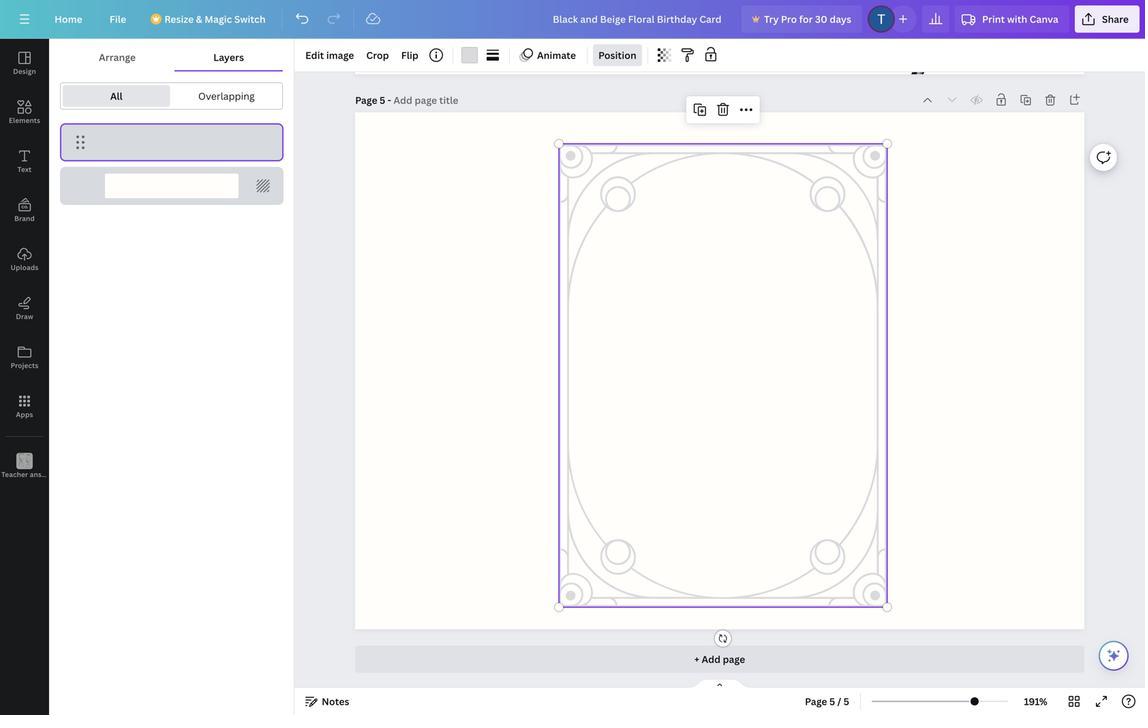 Task type: vqa. For each thing, say whether or not it's contained in the screenshot.
Crop
yes



Task type: locate. For each thing, give the bounding box(es) containing it.
1 horizontal spatial page
[[805, 696, 827, 709]]

edit
[[305, 49, 324, 62]]

apps
[[16, 410, 33, 420]]

layers button
[[175, 44, 283, 70]]

arrange button
[[60, 44, 175, 70]]

uploads
[[11, 263, 39, 272]]

Overlapping button
[[173, 85, 280, 107]]

+ add page
[[694, 653, 745, 666]]

;
[[24, 471, 25, 479]]

canva
[[1030, 13, 1059, 26]]

add
[[702, 653, 721, 666]]

brand button
[[0, 186, 49, 235]]

5
[[380, 94, 385, 107], [829, 696, 835, 709], [844, 696, 849, 709]]

5 left /
[[829, 696, 835, 709]]

position
[[599, 49, 636, 62]]

0 horizontal spatial 5
[[380, 94, 385, 107]]

page inside button
[[805, 696, 827, 709]]

5 right /
[[844, 696, 849, 709]]

5 left the -
[[380, 94, 385, 107]]

all
[[110, 90, 123, 103]]

resize
[[164, 13, 194, 26]]

page
[[355, 94, 377, 107], [805, 696, 827, 709]]

page left /
[[805, 696, 827, 709]]

Page title text field
[[394, 93, 460, 107]]

Design title text field
[[542, 5, 736, 33]]

resize & magic switch
[[164, 13, 266, 26]]

#dad9dd image
[[461, 47, 478, 63], [461, 47, 478, 63]]

edit image
[[305, 49, 354, 62]]

191% button
[[1014, 691, 1058, 713]]

print with canva button
[[955, 5, 1069, 33]]

text
[[18, 165, 32, 174]]

page left the -
[[355, 94, 377, 107]]

page 5 -
[[355, 94, 394, 107]]

share
[[1102, 13, 1129, 26]]

share button
[[1075, 5, 1140, 33]]

-
[[388, 94, 391, 107]]

5 for /
[[829, 696, 835, 709]]

animate button
[[515, 44, 581, 66]]

try pro for 30 days button
[[742, 5, 862, 33]]

elements
[[9, 116, 40, 125]]

0 horizontal spatial page
[[355, 94, 377, 107]]

1 horizontal spatial 5
[[829, 696, 835, 709]]

0 vertical spatial page
[[355, 94, 377, 107]]

2 horizontal spatial 5
[[844, 696, 849, 709]]

1 vertical spatial page
[[805, 696, 827, 709]]

crop
[[366, 49, 389, 62]]

for
[[799, 13, 813, 26]]

magic
[[205, 13, 232, 26]]

30
[[815, 13, 827, 26]]

try
[[764, 13, 779, 26]]

+ add page button
[[355, 646, 1084, 673]]

show pages image
[[687, 679, 753, 690]]



Task type: describe. For each thing, give the bounding box(es) containing it.
teacher answer keys
[[1, 470, 71, 480]]

switch
[[234, 13, 266, 26]]

notes
[[322, 696, 349, 709]]

print with canva
[[982, 13, 1059, 26]]

resize & magic switch button
[[143, 5, 276, 33]]

page for page 5 -
[[355, 94, 377, 107]]

&
[[196, 13, 202, 26]]

design button
[[0, 39, 49, 88]]

position button
[[593, 44, 642, 66]]

answer
[[30, 470, 54, 480]]

5 for -
[[380, 94, 385, 107]]

+
[[694, 653, 699, 666]]

All button
[[63, 85, 170, 107]]

elements button
[[0, 88, 49, 137]]

teacher
[[1, 470, 28, 480]]

draw
[[16, 312, 33, 321]]

layers
[[213, 51, 244, 64]]

uploads button
[[0, 235, 49, 284]]

main menu bar
[[0, 0, 1145, 39]]

days
[[830, 13, 851, 26]]

print
[[982, 13, 1005, 26]]

crop button
[[361, 44, 394, 66]]

home
[[55, 13, 82, 26]]

file
[[110, 13, 126, 26]]

with
[[1007, 13, 1027, 26]]

notes button
[[300, 691, 355, 713]]

page 5 / 5
[[805, 696, 849, 709]]

text button
[[0, 137, 49, 186]]

brand
[[14, 214, 35, 223]]

pro
[[781, 13, 797, 26]]

try pro for 30 days
[[764, 13, 851, 26]]

page 5 / 5 button
[[800, 691, 855, 713]]

/
[[837, 696, 841, 709]]

flip button
[[396, 44, 424, 66]]

arrange
[[99, 51, 136, 64]]

edit image button
[[300, 44, 360, 66]]

flip
[[401, 49, 419, 62]]

191%
[[1024, 696, 1048, 709]]

keys
[[56, 470, 71, 480]]

page for page 5 / 5
[[805, 696, 827, 709]]

side panel tab list
[[0, 39, 71, 491]]

projects
[[11, 361, 38, 370]]

animate
[[537, 49, 576, 62]]

projects button
[[0, 333, 49, 382]]

draw button
[[0, 284, 49, 333]]

image
[[326, 49, 354, 62]]

file button
[[99, 5, 137, 33]]

canva assistant image
[[1106, 648, 1122, 665]]

home link
[[44, 5, 93, 33]]

apps button
[[0, 382, 49, 431]]

overlapping
[[198, 90, 255, 103]]

design
[[13, 67, 36, 76]]

page
[[723, 653, 745, 666]]



